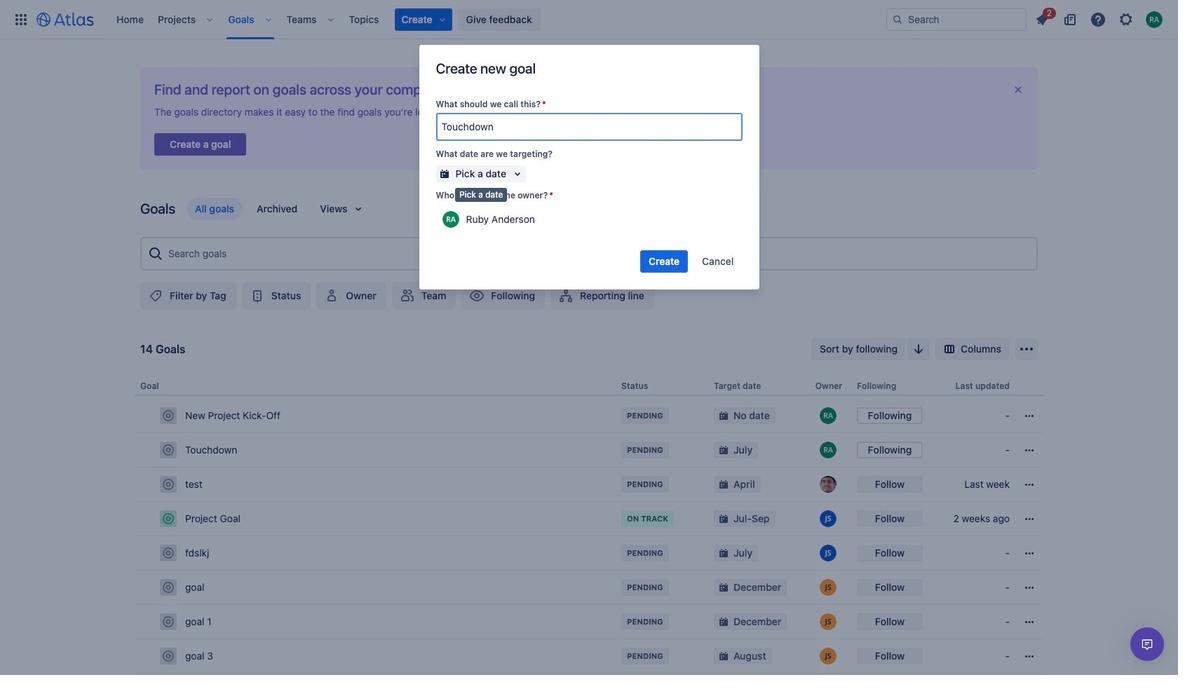 Task type: locate. For each thing, give the bounding box(es) containing it.
banner
[[0, 0, 1178, 39]]

following image
[[469, 288, 486, 304]]

None search field
[[886, 8, 1027, 31]]

search goals image
[[147, 245, 164, 262]]

status image
[[249, 288, 266, 304]]

Search goals field
[[164, 241, 1031, 266]]

None field
[[437, 114, 741, 140]]

reverse sort order image
[[910, 341, 927, 358]]

help image
[[1090, 11, 1107, 28]]

search image
[[892, 14, 903, 25]]

tooltip
[[455, 188, 507, 202]]



Task type: vqa. For each thing, say whether or not it's contained in the screenshot.
'top' Element
yes



Task type: describe. For each thing, give the bounding box(es) containing it.
close banner image
[[1013, 84, 1024, 95]]

top element
[[8, 0, 886, 39]]

Search field
[[886, 8, 1027, 31]]

label image
[[147, 288, 164, 304]]

open intercom messenger image
[[1139, 636, 1156, 653]]



